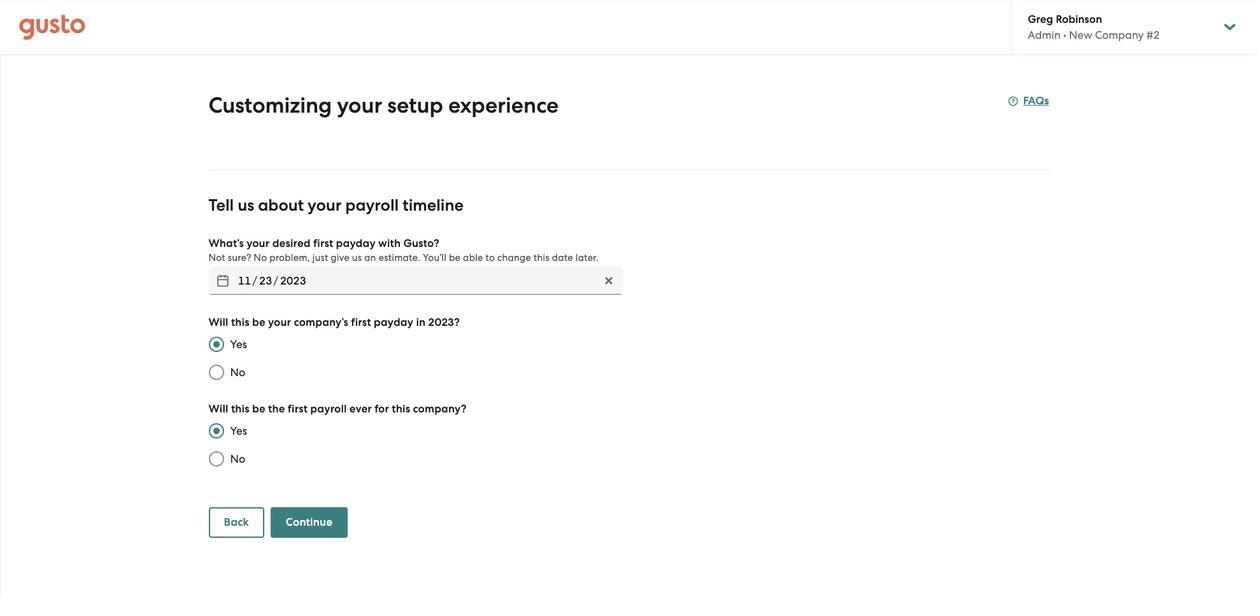 Task type: vqa. For each thing, say whether or not it's contained in the screenshot.
Tell Us About Your Payroll Timeline
yes



Task type: locate. For each thing, give the bounding box(es) containing it.
continue button
[[271, 508, 348, 538]]

greg
[[1028, 13, 1054, 26]]

first up 'just'
[[313, 237, 333, 250]]

will for will this be the first payroll ever for this company?
[[209, 403, 228, 416]]

timeline
[[403, 196, 464, 215]]

an
[[364, 252, 376, 264]]

0 vertical spatial us
[[238, 196, 254, 215]]

0 vertical spatial will
[[209, 316, 228, 329]]

your
[[337, 92, 382, 118], [308, 196, 342, 215], [247, 237, 270, 250], [268, 316, 291, 329]]

1 horizontal spatial /
[[274, 275, 279, 287]]

tell us about your payroll timeline
[[209, 196, 464, 215]]

us right tell
[[238, 196, 254, 215]]

about
[[258, 196, 304, 215]]

date
[[552, 252, 573, 264]]

0 vertical spatial yes
[[230, 338, 247, 351]]

/
[[253, 275, 258, 287], [274, 275, 279, 287]]

0 vertical spatial first
[[313, 237, 333, 250]]

be for will this be the first payroll ever for this company?
[[252, 403, 265, 416]]

2 vertical spatial be
[[252, 403, 265, 416]]

no inside what's your desired first payday with gusto? not sure? no problem, just give us an estimate. you'll be able to change this date later.
[[254, 252, 267, 264]]

/ down problem,
[[274, 275, 279, 287]]

payday left the in
[[374, 316, 414, 329]]

2 yes radio from the top
[[202, 417, 230, 445]]

us left an
[[352, 252, 362, 264]]

give
[[331, 252, 350, 264]]

with
[[378, 237, 401, 250]]

first inside what's your desired first payday with gusto? not sure? no problem, just give us an estimate. you'll be able to change this date later.
[[313, 237, 333, 250]]

will
[[209, 316, 228, 329], [209, 403, 228, 416]]

1 vertical spatial yes
[[230, 425, 247, 438]]

0 vertical spatial yes radio
[[202, 331, 230, 359]]

will this be your company's first payday in 2023?
[[209, 316, 460, 329]]

your inside what's your desired first payday with gusto? not sure? no problem, just give us an estimate. you'll be able to change this date later.
[[247, 237, 270, 250]]

be down day (dd) field
[[252, 316, 265, 329]]

us inside what's your desired first payday with gusto? not sure? no problem, just give us an estimate. you'll be able to change this date later.
[[352, 252, 362, 264]]

1 horizontal spatial us
[[352, 252, 362, 264]]

0 horizontal spatial us
[[238, 196, 254, 215]]

no for the
[[230, 453, 246, 466]]

be left able
[[449, 252, 461, 264]]

what's
[[209, 237, 244, 250]]

Year (yyyy) field
[[279, 271, 308, 291]]

be
[[449, 252, 461, 264], [252, 316, 265, 329], [252, 403, 265, 416]]

yes for the
[[230, 425, 247, 438]]

1 vertical spatial be
[[252, 316, 265, 329]]

0 vertical spatial payday
[[336, 237, 376, 250]]

1 vertical spatial payday
[[374, 316, 414, 329]]

us
[[238, 196, 254, 215], [352, 252, 362, 264]]

payroll up with
[[346, 196, 399, 215]]

your up sure?
[[247, 237, 270, 250]]

1 horizontal spatial first
[[313, 237, 333, 250]]

payday
[[336, 237, 376, 250], [374, 316, 414, 329]]

yes up no option
[[230, 425, 247, 438]]

1 will from the top
[[209, 316, 228, 329]]

Yes radio
[[202, 331, 230, 359], [202, 417, 230, 445]]

be left the
[[252, 403, 265, 416]]

yes up no radio
[[230, 338, 247, 351]]

no
[[254, 252, 267, 264], [230, 366, 246, 379], [230, 453, 246, 466]]

1 yes from the top
[[230, 338, 247, 351]]

this
[[534, 252, 550, 264], [231, 316, 250, 329], [231, 403, 250, 416], [392, 403, 410, 416]]

first right company's
[[351, 316, 371, 329]]

will up no radio
[[209, 316, 228, 329]]

new
[[1069, 29, 1093, 41]]

your left 'setup'
[[337, 92, 382, 118]]

to
[[486, 252, 495, 264]]

2 yes from the top
[[230, 425, 247, 438]]

first
[[313, 237, 333, 250], [351, 316, 371, 329], [288, 403, 308, 416]]

this left date
[[534, 252, 550, 264]]

will down no radio
[[209, 403, 228, 416]]

1 vertical spatial first
[[351, 316, 371, 329]]

2 vertical spatial first
[[288, 403, 308, 416]]

2 / from the left
[[274, 275, 279, 287]]

0 vertical spatial be
[[449, 252, 461, 264]]

2 will from the top
[[209, 403, 228, 416]]

tell
[[209, 196, 234, 215]]

continue
[[286, 516, 333, 529]]

ever
[[350, 403, 372, 416]]

yes radio for will this be the first payroll ever for this company?
[[202, 417, 230, 445]]

2 horizontal spatial first
[[351, 316, 371, 329]]

yes
[[230, 338, 247, 351], [230, 425, 247, 438]]

1 vertical spatial yes radio
[[202, 417, 230, 445]]

this down month (mm) field at the left
[[231, 316, 250, 329]]

payday up an
[[336, 237, 376, 250]]

1 vertical spatial no
[[230, 366, 246, 379]]

will for will this be your company's first payday in 2023?
[[209, 316, 228, 329]]

/ left year (yyyy) field
[[253, 275, 258, 287]]

0 horizontal spatial /
[[253, 275, 258, 287]]

back button
[[209, 508, 264, 538]]

2 vertical spatial no
[[230, 453, 246, 466]]

faqs button
[[1008, 94, 1050, 109]]

first right the
[[288, 403, 308, 416]]

1 vertical spatial us
[[352, 252, 362, 264]]

company?
[[413, 403, 467, 416]]

payroll
[[346, 196, 399, 215], [310, 403, 347, 416]]

1 vertical spatial will
[[209, 403, 228, 416]]

0 vertical spatial no
[[254, 252, 267, 264]]

payroll left ever on the bottom
[[310, 403, 347, 416]]

1 yes radio from the top
[[202, 331, 230, 359]]



Task type: describe. For each thing, give the bounding box(es) containing it.
No radio
[[202, 359, 230, 387]]

customizing
[[209, 92, 332, 118]]

1 / from the left
[[253, 275, 258, 287]]

0 vertical spatial payroll
[[346, 196, 399, 215]]

be for will this be your company's first payday in 2023?
[[252, 316, 265, 329]]

company
[[1095, 29, 1144, 41]]

payday inside what's your desired first payday with gusto? not sure? no problem, just give us an estimate. you'll be able to change this date later.
[[336, 237, 376, 250]]

sure?
[[228, 252, 251, 264]]

you'll
[[423, 252, 447, 264]]

what's your desired first payday with gusto? not sure? no problem, just give us an estimate. you'll be able to change this date later.
[[209, 237, 599, 264]]

customizing your setup experience
[[209, 92, 559, 118]]

be inside what's your desired first payday with gusto? not sure? no problem, just give us an estimate. you'll be able to change this date later.
[[449, 252, 461, 264]]

greg robinson admin • new company #2
[[1028, 13, 1160, 41]]

estimate.
[[379, 252, 421, 264]]

your right about
[[308, 196, 342, 215]]

company's
[[294, 316, 349, 329]]

0 horizontal spatial first
[[288, 403, 308, 416]]

just
[[312, 252, 328, 264]]

in
[[416, 316, 426, 329]]

experience
[[448, 92, 559, 118]]

#2
[[1147, 29, 1160, 41]]

2023?
[[428, 316, 460, 329]]

setup
[[388, 92, 443, 118]]

1 vertical spatial payroll
[[310, 403, 347, 416]]

No radio
[[202, 445, 230, 473]]

this inside what's your desired first payday with gusto? not sure? no problem, just give us an estimate. you'll be able to change this date later.
[[534, 252, 550, 264]]

problem,
[[270, 252, 310, 264]]

Month (mm) field
[[237, 271, 253, 291]]

this right for
[[392, 403, 410, 416]]

•
[[1064, 29, 1067, 41]]

desired
[[272, 237, 311, 250]]

your left company's
[[268, 316, 291, 329]]

not
[[209, 252, 225, 264]]

back
[[224, 516, 249, 529]]

Day (dd) field
[[258, 271, 274, 291]]

change
[[498, 252, 531, 264]]

later.
[[576, 252, 599, 264]]

this left the
[[231, 403, 250, 416]]

the
[[268, 403, 285, 416]]

yes radio for will this be your company's first payday in 2023?
[[202, 331, 230, 359]]

for
[[375, 403, 389, 416]]

no for your
[[230, 366, 246, 379]]

will this be the first payroll ever for this company?
[[209, 403, 467, 416]]

admin
[[1028, 29, 1061, 41]]

gusto?
[[404, 237, 440, 250]]

able
[[463, 252, 483, 264]]

home image
[[19, 14, 85, 40]]

faqs
[[1024, 94, 1050, 108]]

robinson
[[1056, 13, 1103, 26]]

yes for your
[[230, 338, 247, 351]]



